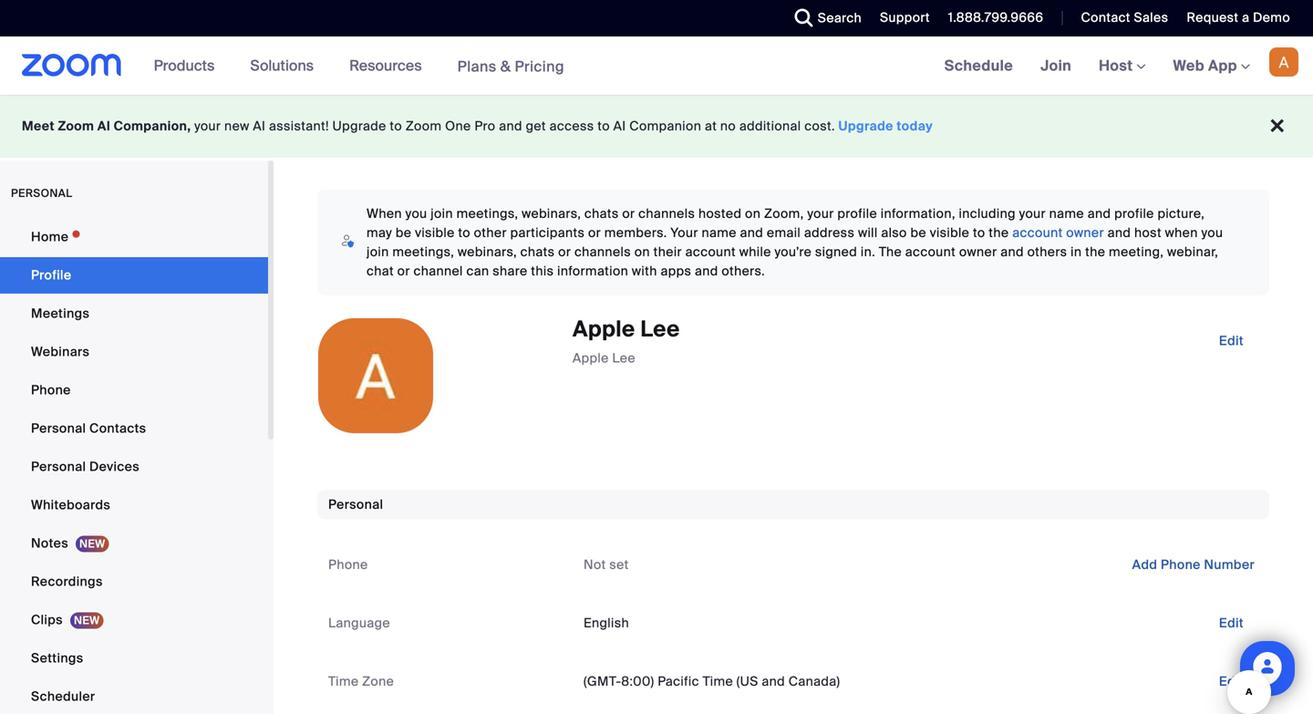 Task type: vqa. For each thing, say whether or not it's contained in the screenshot.
1st "visible" from right
yes



Task type: describe. For each thing, give the bounding box(es) containing it.
0 horizontal spatial account
[[686, 244, 736, 260]]

their
[[654, 244, 682, 260]]

other
[[474, 224, 507, 241]]

meet zoom ai companion, footer
[[0, 95, 1314, 158]]

2 apple from the top
[[573, 350, 609, 367]]

on inside "when you join meetings, webinars, chats or channels hosted on zoom, your profile information, including your name and profile picture, may be visible to other participants or members. your name and email address will also be visible to the"
[[745, 205, 761, 222]]

your inside "meet zoom ai companion," footer
[[194, 118, 221, 135]]

you inside and host when you join meetings, webinars, chats or channels on their account while you're signed in. the account owner and others in the meeting, webinar, chat or channel can share this information with apps and others.
[[1202, 224, 1224, 241]]

scheduler
[[31, 688, 95, 705]]

to down resources dropdown button
[[390, 118, 402, 135]]

solutions button
[[250, 36, 322, 95]]

products
[[154, 56, 215, 75]]

english
[[584, 615, 629, 632]]

request
[[1187, 9, 1239, 26]]

8:00)
[[621, 673, 655, 690]]

and host when you join meetings, webinars, chats or channels on their account while you're signed in. the account owner and others in the meeting, webinar, chat or channel can share this information with apps and others.
[[367, 224, 1224, 280]]

plans & pricing
[[458, 57, 565, 76]]

1 edit button from the top
[[1205, 327, 1259, 356]]

2 profile from the left
[[1115, 205, 1155, 222]]

upgrade today link
[[839, 118, 933, 135]]

web
[[1174, 56, 1205, 75]]

address
[[804, 224, 855, 241]]

1 horizontal spatial lee
[[641, 315, 680, 343]]

sales
[[1134, 9, 1169, 26]]

apps
[[661, 263, 692, 280]]

0 horizontal spatial lee
[[612, 350, 636, 367]]

owner inside and host when you join meetings, webinars, chats or channels on their account while you're signed in. the account owner and others in the meeting, webinar, chat or channel can share this information with apps and others.
[[960, 244, 997, 260]]

others
[[1028, 244, 1068, 260]]

apple lee apple lee
[[573, 315, 680, 367]]

not
[[584, 556, 606, 573]]

members.
[[605, 224, 667, 241]]

banner containing products
[[0, 36, 1314, 96]]

the
[[879, 244, 902, 260]]

personal devices
[[31, 458, 140, 475]]

1.888.799.9666 button up schedule link
[[948, 9, 1044, 26]]

contact
[[1081, 9, 1131, 26]]

cost.
[[805, 118, 835, 135]]

product information navigation
[[140, 36, 578, 96]]

others.
[[722, 263, 765, 280]]

join link
[[1027, 36, 1086, 95]]

personal menu menu
[[0, 219, 268, 714]]

1 horizontal spatial phone
[[328, 556, 368, 573]]

and right (us
[[762, 673, 785, 690]]

participants
[[510, 224, 585, 241]]

plans
[[458, 57, 497, 76]]

phone link
[[0, 372, 268, 409]]

or right chat
[[397, 263, 410, 280]]

and inside "meet zoom ai companion," footer
[[499, 118, 523, 135]]

whiteboards link
[[0, 487, 268, 524]]

join inside and host when you join meetings, webinars, chats or channels on their account while you're signed in. the account owner and others in the meeting, webinar, chat or channel can share this information with apps and others.
[[367, 244, 389, 260]]

or down 'participants'
[[558, 244, 571, 260]]

channels inside "when you join meetings, webinars, chats or channels hosted on zoom, your profile information, including your name and profile picture, may be visible to other participants or members. your name and email address will also be visible to the"
[[639, 205, 695, 222]]

1 horizontal spatial owner
[[1067, 224, 1105, 241]]

search
[[818, 10, 862, 26]]

pacific
[[658, 673, 700, 690]]

add phone number
[[1133, 556, 1255, 573]]

recordings
[[31, 573, 103, 590]]

2 horizontal spatial your
[[1020, 205, 1046, 222]]

in
[[1071, 244, 1082, 260]]

whiteboards
[[31, 497, 111, 514]]

pricing
[[515, 57, 565, 76]]

resources button
[[349, 36, 430, 95]]

join
[[1041, 56, 1072, 75]]

new
[[224, 118, 250, 135]]

personal contacts link
[[0, 410, 268, 447]]

pro
[[475, 118, 496, 135]]

notes
[[31, 535, 68, 552]]

demo
[[1253, 9, 1291, 26]]

2 time from the left
[[703, 673, 733, 690]]

account owner link
[[1013, 224, 1105, 241]]

scheduler link
[[0, 679, 268, 714]]

2 visible from the left
[[930, 224, 970, 241]]

phone inside "button"
[[1161, 556, 1201, 573]]

the inside and host when you join meetings, webinars, chats or channels on their account while you're signed in. the account owner and others in the meeting, webinar, chat or channel can share this information with apps and others.
[[1086, 244, 1106, 260]]

a
[[1243, 9, 1250, 26]]

meetings, inside "when you join meetings, webinars, chats or channels hosted on zoom, your profile information, including your name and profile picture, may be visible to other participants or members. your name and email address will also be visible to the"
[[457, 205, 518, 222]]

email
[[767, 224, 801, 241]]

zoom,
[[764, 205, 804, 222]]

add
[[1133, 556, 1158, 573]]

set
[[610, 556, 629, 573]]

app
[[1209, 56, 1238, 75]]

1 be from the left
[[396, 224, 412, 241]]

you're
[[775, 244, 812, 260]]

on inside and host when you join meetings, webinars, chats or channels on their account while you're signed in. the account owner and others in the meeting, webinar, chat or channel can share this information with apps and others.
[[635, 244, 650, 260]]

access
[[550, 118, 594, 135]]

host
[[1135, 224, 1162, 241]]

while
[[740, 244, 771, 260]]

request a demo
[[1187, 9, 1291, 26]]

edit for english
[[1219, 615, 1244, 632]]

when you join meetings, webinars, chats or channels hosted on zoom, your profile information, including your name and profile picture, may be visible to other participants or members. your name and email address will also be visible to the
[[367, 205, 1205, 241]]

products button
[[154, 36, 223, 95]]

this
[[531, 263, 554, 280]]

assistant!
[[269, 118, 329, 135]]

solutions
[[250, 56, 314, 75]]

3 ai from the left
[[614, 118, 626, 135]]

resources
[[349, 56, 422, 75]]

2 horizontal spatial account
[[1013, 224, 1063, 241]]

webinars link
[[0, 334, 268, 370]]

picture,
[[1158, 205, 1205, 222]]

2 upgrade from the left
[[839, 118, 894, 135]]

to right 'access'
[[598, 118, 610, 135]]

webinars
[[31, 343, 90, 360]]

meetings
[[31, 305, 90, 322]]

language
[[328, 615, 390, 632]]

2 be from the left
[[911, 224, 927, 241]]

account owner
[[1013, 224, 1105, 241]]

1 upgrade from the left
[[333, 118, 386, 135]]

companion
[[630, 118, 702, 135]]

notes link
[[0, 525, 268, 562]]

support
[[880, 9, 930, 26]]

schedule link
[[931, 36, 1027, 95]]

&
[[501, 57, 511, 76]]

1 vertical spatial name
[[702, 224, 737, 241]]

clips
[[31, 612, 63, 629]]

user photo image
[[318, 318, 433, 433]]

at
[[705, 118, 717, 135]]

1 time from the left
[[328, 673, 359, 690]]



Task type: locate. For each thing, give the bounding box(es) containing it.
edit for (gmt-8:00) pacific time (us and canada)
[[1219, 673, 1244, 690]]

and up while
[[740, 224, 764, 241]]

contact sales
[[1081, 9, 1169, 26]]

personal contacts
[[31, 420, 146, 437]]

clips link
[[0, 602, 268, 639]]

1 edit from the top
[[1219, 332, 1244, 349]]

number
[[1204, 556, 1255, 573]]

join inside "when you join meetings, webinars, chats or channels hosted on zoom, your profile information, including your name and profile picture, may be visible to other participants or members. your name and email address will also be visible to the"
[[431, 205, 453, 222]]

to down the including
[[973, 224, 986, 241]]

1 horizontal spatial the
[[1086, 244, 1106, 260]]

1.888.799.9666 button up schedule
[[935, 0, 1049, 36]]

contacts
[[89, 420, 146, 437]]

phone right add
[[1161, 556, 1201, 573]]

settings
[[31, 650, 83, 667]]

chats inside "when you join meetings, webinars, chats or channels hosted on zoom, your profile information, including your name and profile picture, may be visible to other participants or members. your name and email address will also be visible to the"
[[585, 205, 619, 222]]

0 horizontal spatial profile
[[838, 205, 878, 222]]

time left (us
[[703, 673, 733, 690]]

the
[[989, 224, 1009, 241], [1086, 244, 1106, 260]]

1 vertical spatial join
[[367, 244, 389, 260]]

phone down webinars
[[31, 382, 71, 399]]

name up account owner
[[1050, 205, 1085, 222]]

2 vertical spatial edit
[[1219, 673, 1244, 690]]

0 vertical spatial chats
[[585, 205, 619, 222]]

0 horizontal spatial name
[[702, 224, 737, 241]]

name
[[1050, 205, 1085, 222], [702, 224, 737, 241]]

and up meeting,
[[1108, 224, 1131, 241]]

0 vertical spatial on
[[745, 205, 761, 222]]

channels up your
[[639, 205, 695, 222]]

0 vertical spatial edit button
[[1205, 327, 1259, 356]]

webinar,
[[1168, 244, 1219, 260]]

webinars, inside "when you join meetings, webinars, chats or channels hosted on zoom, your profile information, including your name and profile picture, may be visible to other participants or members. your name and email address will also be visible to the"
[[522, 205, 581, 222]]

1.888.799.9666
[[948, 9, 1044, 26]]

recordings link
[[0, 564, 268, 600]]

on
[[745, 205, 761, 222], [635, 244, 650, 260]]

account up 'others'
[[1013, 224, 1063, 241]]

0 horizontal spatial owner
[[960, 244, 997, 260]]

1 vertical spatial on
[[635, 244, 650, 260]]

chat
[[367, 263, 394, 280]]

edit button for english
[[1205, 609, 1259, 638]]

information,
[[881, 205, 956, 222]]

0 vertical spatial personal
[[31, 420, 86, 437]]

be down information,
[[911, 224, 927, 241]]

profile picture image
[[1270, 47, 1299, 77]]

0 horizontal spatial join
[[367, 244, 389, 260]]

ai left companion,
[[97, 118, 110, 135]]

1 zoom from the left
[[58, 118, 94, 135]]

meetings, up "other"
[[457, 205, 518, 222]]

web app button
[[1174, 56, 1251, 75]]

the down the including
[[989, 224, 1009, 241]]

chats up members.
[[585, 205, 619, 222]]

schedule
[[945, 56, 1014, 75]]

host
[[1099, 56, 1137, 75]]

your up account owner
[[1020, 205, 1046, 222]]

0 vertical spatial webinars,
[[522, 205, 581, 222]]

0 vertical spatial you
[[406, 205, 427, 222]]

chats inside and host when you join meetings, webinars, chats or channels on their account while you're signed in. the account owner and others in the meeting, webinar, chat or channel can share this information with apps and others.
[[521, 244, 555, 260]]

personal
[[11, 186, 72, 200]]

personal inside personal devices link
[[31, 458, 86, 475]]

and right apps
[[695, 263, 718, 280]]

channels up information
[[575, 244, 631, 260]]

name down hosted
[[702, 224, 737, 241]]

2 vertical spatial edit button
[[1205, 667, 1259, 696]]

zoom left one at left top
[[406, 118, 442, 135]]

1 vertical spatial the
[[1086, 244, 1106, 260]]

information
[[557, 263, 629, 280]]

signed
[[815, 244, 858, 260]]

to left "other"
[[458, 224, 471, 241]]

the right in
[[1086, 244, 1106, 260]]

1 horizontal spatial upgrade
[[839, 118, 894, 135]]

also
[[881, 224, 907, 241]]

1 horizontal spatial join
[[431, 205, 453, 222]]

profile link
[[0, 257, 268, 294]]

0 horizontal spatial webinars,
[[458, 244, 517, 260]]

1 apple from the top
[[573, 315, 635, 343]]

webinars, up 'participants'
[[522, 205, 581, 222]]

time zone
[[328, 673, 394, 690]]

not set
[[584, 556, 629, 573]]

1 horizontal spatial chats
[[585, 205, 619, 222]]

your left new
[[194, 118, 221, 135]]

0 horizontal spatial channels
[[575, 244, 631, 260]]

home link
[[0, 219, 268, 255]]

1 vertical spatial personal
[[31, 458, 86, 475]]

web app
[[1174, 56, 1238, 75]]

1 horizontal spatial visible
[[930, 224, 970, 241]]

join down "may"
[[367, 244, 389, 260]]

get
[[526, 118, 546, 135]]

personal devices link
[[0, 449, 268, 485]]

0 horizontal spatial your
[[194, 118, 221, 135]]

canada)
[[789, 673, 840, 690]]

0 vertical spatial owner
[[1067, 224, 1105, 241]]

time left zone
[[328, 673, 359, 690]]

1 horizontal spatial meetings,
[[457, 205, 518, 222]]

be right "may"
[[396, 224, 412, 241]]

1 vertical spatial chats
[[521, 244, 555, 260]]

visible
[[415, 224, 455, 241], [930, 224, 970, 241]]

1 horizontal spatial name
[[1050, 205, 1085, 222]]

account right the
[[906, 244, 956, 260]]

upgrade right cost.
[[839, 118, 894, 135]]

0 vertical spatial meetings,
[[457, 205, 518, 222]]

0 vertical spatial edit
[[1219, 332, 1244, 349]]

0 horizontal spatial zoom
[[58, 118, 94, 135]]

chats up this
[[521, 244, 555, 260]]

1 horizontal spatial be
[[911, 224, 927, 241]]

2 edit from the top
[[1219, 615, 1244, 632]]

0 horizontal spatial time
[[328, 673, 359, 690]]

meetings, up channel
[[393, 244, 454, 260]]

2 ai from the left
[[253, 118, 266, 135]]

1.888.799.9666 button
[[935, 0, 1049, 36], [948, 9, 1044, 26]]

personal
[[31, 420, 86, 437], [31, 458, 86, 475], [328, 496, 383, 513]]

personal inside personal contacts link
[[31, 420, 86, 437]]

or up members.
[[622, 205, 635, 222]]

join right the when
[[431, 205, 453, 222]]

meetings link
[[0, 296, 268, 332]]

personal for personal contacts
[[31, 420, 86, 437]]

zoom right meet
[[58, 118, 94, 135]]

account down your
[[686, 244, 736, 260]]

1 horizontal spatial you
[[1202, 224, 1224, 241]]

1 horizontal spatial ai
[[253, 118, 266, 135]]

(us
[[737, 673, 759, 690]]

edit
[[1219, 332, 1244, 349], [1219, 615, 1244, 632], [1219, 673, 1244, 690]]

0 horizontal spatial meetings,
[[393, 244, 454, 260]]

banner
[[0, 36, 1314, 96]]

contact sales link
[[1068, 0, 1173, 36], [1081, 9, 1169, 26]]

webinars, down "other"
[[458, 244, 517, 260]]

your up address
[[808, 205, 834, 222]]

with
[[632, 263, 657, 280]]

0 vertical spatial channels
[[639, 205, 695, 222]]

profile up 'will'
[[838, 205, 878, 222]]

channels inside and host when you join meetings, webinars, chats or channels on their account while you're signed in. the account owner and others in the meeting, webinar, chat or channel can share this information with apps and others.
[[575, 244, 631, 260]]

(gmt-
[[584, 673, 621, 690]]

on left zoom,
[[745, 205, 761, 222]]

1 vertical spatial webinars,
[[458, 244, 517, 260]]

profile
[[31, 267, 72, 284]]

and left 'others'
[[1001, 244, 1024, 260]]

0 horizontal spatial chats
[[521, 244, 555, 260]]

the inside "when you join meetings, webinars, chats or channels hosted on zoom, your profile information, including your name and profile picture, may be visible to other participants or members. your name and email address will also be visible to the"
[[989, 224, 1009, 241]]

phone inside the personal menu menu
[[31, 382, 71, 399]]

apple
[[573, 315, 635, 343], [573, 350, 609, 367]]

your
[[194, 118, 221, 135], [808, 205, 834, 222], [1020, 205, 1046, 222]]

1 visible from the left
[[415, 224, 455, 241]]

settings link
[[0, 640, 268, 677]]

you right the when
[[406, 205, 427, 222]]

0 vertical spatial join
[[431, 205, 453, 222]]

2 edit button from the top
[[1205, 609, 1259, 638]]

0 horizontal spatial on
[[635, 244, 650, 260]]

on up 'with'
[[635, 244, 650, 260]]

1 horizontal spatial webinars,
[[522, 205, 581, 222]]

upgrade down 'product information' navigation
[[333, 118, 386, 135]]

1 profile from the left
[[838, 205, 878, 222]]

1 horizontal spatial on
[[745, 205, 761, 222]]

zone
[[362, 673, 394, 690]]

profile up the host
[[1115, 205, 1155, 222]]

ai right new
[[253, 118, 266, 135]]

1 vertical spatial apple
[[573, 350, 609, 367]]

edit user photo image
[[361, 368, 390, 384]]

visible up channel
[[415, 224, 455, 241]]

personal for personal devices
[[31, 458, 86, 475]]

2 vertical spatial personal
[[328, 496, 383, 513]]

meetings, inside and host when you join meetings, webinars, chats or channels on their account while you're signed in. the account owner and others in the meeting, webinar, chat or channel can share this information with apps and others.
[[393, 244, 454, 260]]

1 horizontal spatial zoom
[[406, 118, 442, 135]]

edit button
[[1205, 327, 1259, 356], [1205, 609, 1259, 638], [1205, 667, 1259, 696]]

meetings navigation
[[931, 36, 1314, 96]]

upgrade
[[333, 118, 386, 135], [839, 118, 894, 135]]

your
[[671, 224, 698, 241]]

profile
[[838, 205, 878, 222], [1115, 205, 1155, 222]]

1 horizontal spatial your
[[808, 205, 834, 222]]

edit button for (gmt-8:00) pacific time (us and canada)
[[1205, 667, 1259, 696]]

1 vertical spatial edit
[[1219, 615, 1244, 632]]

phone up the language
[[328, 556, 368, 573]]

visible down information,
[[930, 224, 970, 241]]

2 horizontal spatial ai
[[614, 118, 626, 135]]

1 ai from the left
[[97, 118, 110, 135]]

0 horizontal spatial phone
[[31, 382, 71, 399]]

and left get at left top
[[499, 118, 523, 135]]

0 vertical spatial lee
[[641, 315, 680, 343]]

1 vertical spatial meetings,
[[393, 244, 454, 260]]

(gmt-8:00) pacific time (us and canada)
[[584, 673, 840, 690]]

1 horizontal spatial account
[[906, 244, 956, 260]]

3 edit from the top
[[1219, 673, 1244, 690]]

you up webinar,
[[1202, 224, 1224, 241]]

0 horizontal spatial upgrade
[[333, 118, 386, 135]]

channel
[[414, 263, 463, 280]]

or up information
[[588, 224, 601, 241]]

can
[[467, 263, 489, 280]]

support link
[[867, 0, 935, 36], [880, 9, 930, 26]]

and up account owner
[[1088, 205, 1111, 222]]

0 horizontal spatial you
[[406, 205, 427, 222]]

1 vertical spatial owner
[[960, 244, 997, 260]]

1 vertical spatial channels
[[575, 244, 631, 260]]

1 vertical spatial you
[[1202, 224, 1224, 241]]

one
[[445, 118, 471, 135]]

0 horizontal spatial ai
[[97, 118, 110, 135]]

0 vertical spatial name
[[1050, 205, 1085, 222]]

1 horizontal spatial channels
[[639, 205, 695, 222]]

owner up in
[[1067, 224, 1105, 241]]

meet
[[22, 118, 55, 135]]

ai left the companion at the top
[[614, 118, 626, 135]]

devices
[[89, 458, 140, 475]]

1 vertical spatial lee
[[612, 350, 636, 367]]

meetings,
[[457, 205, 518, 222], [393, 244, 454, 260]]

1 vertical spatial edit button
[[1205, 609, 1259, 638]]

zoom logo image
[[22, 54, 122, 77]]

account
[[1013, 224, 1063, 241], [686, 244, 736, 260], [906, 244, 956, 260]]

add phone number button
[[1118, 551, 1270, 580]]

3 edit button from the top
[[1205, 667, 1259, 696]]

may
[[367, 224, 392, 241]]

time
[[328, 673, 359, 690], [703, 673, 733, 690]]

0 vertical spatial apple
[[573, 315, 635, 343]]

search button
[[782, 0, 867, 36]]

0 horizontal spatial be
[[396, 224, 412, 241]]

1 horizontal spatial time
[[703, 673, 733, 690]]

zoom
[[58, 118, 94, 135], [406, 118, 442, 135]]

0 vertical spatial the
[[989, 224, 1009, 241]]

webinars, inside and host when you join meetings, webinars, chats or channels on their account while you're signed in. the account owner and others in the meeting, webinar, chat or channel can share this information with apps and others.
[[458, 244, 517, 260]]

host button
[[1099, 56, 1146, 75]]

including
[[959, 205, 1016, 222]]

2 zoom from the left
[[406, 118, 442, 135]]

you inside "when you join meetings, webinars, chats or channels hosted on zoom, your profile information, including your name and profile picture, may be visible to other participants or members. your name and email address will also be visible to the"
[[406, 205, 427, 222]]

0 horizontal spatial the
[[989, 224, 1009, 241]]

or
[[622, 205, 635, 222], [588, 224, 601, 241], [558, 244, 571, 260], [397, 263, 410, 280]]

1 horizontal spatial profile
[[1115, 205, 1155, 222]]

join
[[431, 205, 453, 222], [367, 244, 389, 260]]

0 horizontal spatial visible
[[415, 224, 455, 241]]

will
[[858, 224, 878, 241]]

owner down the including
[[960, 244, 997, 260]]

2 horizontal spatial phone
[[1161, 556, 1201, 573]]



